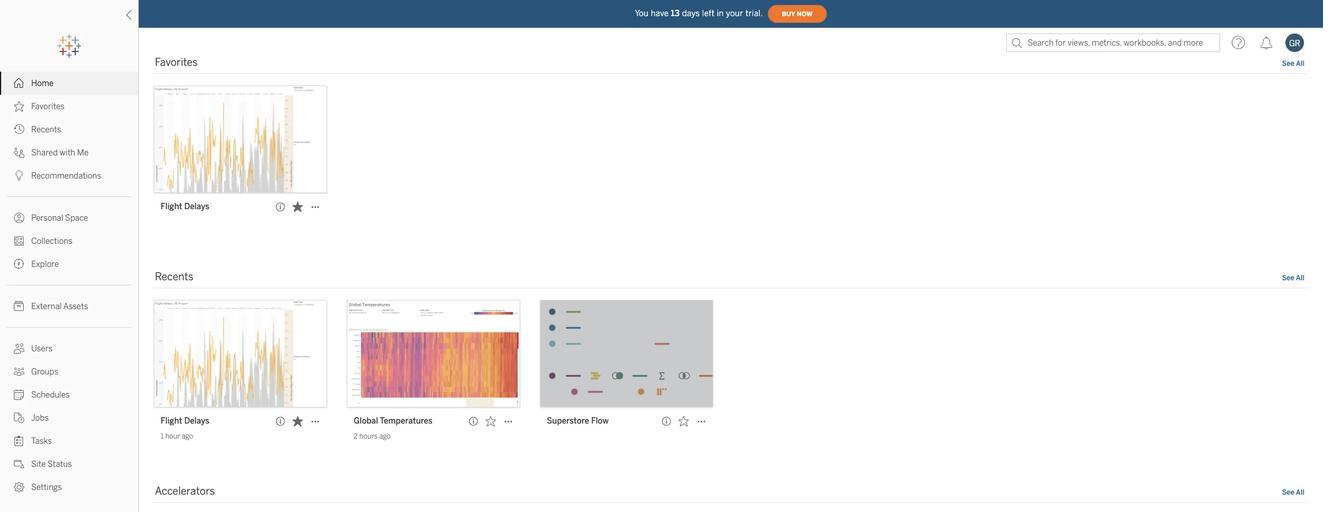 Task type: describe. For each thing, give the bounding box(es) containing it.
home link
[[0, 72, 138, 95]]

see for accelerators
[[1282, 489, 1295, 497]]

external
[[31, 302, 62, 312]]

see all link for accelerators
[[1282, 488, 1305, 500]]

schedules link
[[0, 383, 138, 406]]

shared
[[31, 148, 58, 158]]

2 flight from the top
[[161, 417, 182, 426]]

external assets
[[31, 302, 88, 312]]

1 horizontal spatial recents
[[155, 271, 193, 284]]

by text only_f5he34f image for collections
[[14, 236, 24, 246]]

in
[[717, 8, 724, 18]]

2 flight delays from the top
[[161, 417, 210, 426]]

navigation panel element
[[0, 35, 138, 499]]

users
[[31, 344, 53, 354]]

by text only_f5he34f image for site status
[[14, 459, 24, 469]]

tasks link
[[0, 430, 138, 453]]

superstore flow
[[547, 417, 609, 426]]

jobs
[[31, 413, 49, 423]]

users link
[[0, 337, 138, 360]]

recents link
[[0, 118, 138, 141]]

see all for favorites
[[1282, 60, 1305, 68]]

2 delays from the top
[[184, 417, 210, 426]]

recommendations link
[[0, 164, 138, 187]]

1 flight delays from the top
[[161, 202, 210, 212]]

buy
[[782, 10, 795, 18]]

by text only_f5he34f image for groups
[[14, 367, 24, 377]]

recommendations
[[31, 171, 101, 181]]

by text only_f5he34f image for external assets
[[14, 301, 24, 312]]

by text only_f5he34f image for schedules
[[14, 390, 24, 400]]

collections link
[[0, 230, 138, 253]]

accelerators
[[155, 485, 215, 498]]

groups
[[31, 367, 58, 377]]

collections
[[31, 236, 72, 246]]

have
[[651, 8, 669, 18]]

2 hours ago
[[354, 433, 391, 441]]

global
[[354, 417, 378, 426]]

all for favorites
[[1296, 60, 1305, 68]]

13
[[671, 8, 680, 18]]

settings
[[31, 483, 62, 493]]

main navigation. press the up and down arrow keys to access links. element
[[0, 72, 138, 499]]

personal space link
[[0, 206, 138, 230]]

status
[[48, 460, 72, 469]]

favorites inside main navigation. press the up and down arrow keys to access links. element
[[31, 102, 65, 112]]

by text only_f5he34f image for home
[[14, 78, 24, 88]]

by text only_f5he34f image for shared with me
[[14, 147, 24, 158]]

all for accelerators
[[1296, 489, 1305, 497]]

home
[[31, 79, 54, 88]]

you
[[635, 8, 649, 18]]

see all link for recents
[[1282, 273, 1305, 285]]

favorites link
[[0, 95, 138, 118]]

flow
[[591, 417, 609, 426]]

see for recents
[[1282, 274, 1295, 282]]

me
[[77, 148, 89, 158]]

shared with me link
[[0, 141, 138, 164]]

1 hour ago
[[161, 433, 193, 441]]

you have 13 days left in your trial.
[[635, 8, 763, 18]]



Task type: vqa. For each thing, say whether or not it's contained in the screenshot.
by text only_f5he34f image for Recommendations
yes



Task type: locate. For each thing, give the bounding box(es) containing it.
see all link for favorites
[[1282, 59, 1305, 71]]

6 by text only_f5he34f image from the top
[[14, 343, 24, 354]]

by text only_f5he34f image inside settings link
[[14, 482, 24, 493]]

by text only_f5he34f image inside favorites link
[[14, 101, 24, 112]]

see all for recents
[[1282, 274, 1305, 282]]

0 vertical spatial delays
[[184, 202, 210, 212]]

buy now button
[[768, 5, 827, 23]]

with
[[60, 148, 75, 158]]

by text only_f5he34f image for settings
[[14, 482, 24, 493]]

1 all from the top
[[1296, 60, 1305, 68]]

2 see all from the top
[[1282, 274, 1305, 282]]

personal space
[[31, 213, 88, 223]]

by text only_f5he34f image inside collections link
[[14, 236, 24, 246]]

4 by text only_f5he34f image from the top
[[14, 236, 24, 246]]

1 see all from the top
[[1282, 60, 1305, 68]]

shared with me
[[31, 148, 89, 158]]

personal
[[31, 213, 63, 223]]

by text only_f5he34f image inside site status link
[[14, 459, 24, 469]]

1 vertical spatial flight delays
[[161, 417, 210, 426]]

site status
[[31, 460, 72, 469]]

external assets link
[[0, 295, 138, 318]]

2 vertical spatial see all
[[1282, 489, 1305, 497]]

1 vertical spatial flight
[[161, 417, 182, 426]]

see all for accelerators
[[1282, 489, 1305, 497]]

all
[[1296, 60, 1305, 68], [1296, 274, 1305, 282], [1296, 489, 1305, 497]]

by text only_f5he34f image for favorites
[[14, 101, 24, 112]]

4 by text only_f5he34f image from the top
[[14, 259, 24, 269]]

ago right hour
[[182, 433, 193, 441]]

1
[[161, 433, 164, 441]]

temperatures
[[380, 417, 433, 426]]

by text only_f5he34f image inside "groups" link
[[14, 367, 24, 377]]

see for favorites
[[1282, 60, 1295, 68]]

flight
[[161, 202, 182, 212], [161, 417, 182, 426]]

superstore
[[547, 417, 589, 426]]

see
[[1282, 60, 1295, 68], [1282, 274, 1295, 282], [1282, 489, 1295, 497]]

hour
[[165, 433, 180, 441]]

0 vertical spatial see all link
[[1282, 59, 1305, 71]]

0 horizontal spatial ago
[[182, 433, 193, 441]]

0 horizontal spatial recents
[[31, 125, 61, 135]]

recents inside main navigation. press the up and down arrow keys to access links. element
[[31, 125, 61, 135]]

by text only_f5he34f image inside 'recommendations' link
[[14, 171, 24, 181]]

1 see from the top
[[1282, 60, 1295, 68]]

see all
[[1282, 60, 1305, 68], [1282, 274, 1305, 282], [1282, 489, 1305, 497]]

by text only_f5he34f image for explore
[[14, 259, 24, 269]]

Search for views, metrics, workbooks, and more text field
[[1007, 34, 1221, 52]]

by text only_f5he34f image left settings
[[14, 482, 24, 493]]

all for recents
[[1296, 274, 1305, 282]]

3 all from the top
[[1296, 489, 1305, 497]]

groups link
[[0, 360, 138, 383]]

1 see all link from the top
[[1282, 59, 1305, 71]]

by text only_f5he34f image for tasks
[[14, 436, 24, 446]]

your
[[726, 8, 743, 18]]

flight delays
[[161, 202, 210, 212], [161, 417, 210, 426]]

5 by text only_f5he34f image from the top
[[14, 301, 24, 312]]

now
[[797, 10, 813, 18]]

by text only_f5he34f image inside tasks link
[[14, 436, 24, 446]]

1 horizontal spatial favorites
[[155, 56, 198, 69]]

1 horizontal spatial ago
[[379, 433, 391, 441]]

by text only_f5he34f image
[[14, 78, 24, 88], [14, 101, 24, 112], [14, 171, 24, 181], [14, 236, 24, 246], [14, 367, 24, 377], [14, 390, 24, 400], [14, 413, 24, 423], [14, 459, 24, 469], [14, 482, 24, 493]]

jobs link
[[0, 406, 138, 430]]

0 horizontal spatial favorites
[[31, 102, 65, 112]]

0 vertical spatial all
[[1296, 60, 1305, 68]]

explore
[[31, 260, 59, 269]]

1 by text only_f5he34f image from the top
[[14, 78, 24, 88]]

by text only_f5he34f image inside home link
[[14, 78, 24, 88]]

0 vertical spatial flight delays
[[161, 202, 210, 212]]

1 by text only_f5he34f image from the top
[[14, 124, 24, 135]]

ago
[[182, 433, 193, 441], [379, 433, 391, 441]]

delays
[[184, 202, 210, 212], [184, 417, 210, 426]]

site status link
[[0, 453, 138, 476]]

3 by text only_f5he34f image from the top
[[14, 171, 24, 181]]

tasks
[[31, 437, 52, 446]]

1 vertical spatial see all link
[[1282, 273, 1305, 285]]

explore link
[[0, 253, 138, 276]]

2 vertical spatial all
[[1296, 489, 1305, 497]]

by text only_f5he34f image inside jobs link
[[14, 413, 24, 423]]

by text only_f5he34f image up recents link
[[14, 101, 24, 112]]

0 vertical spatial see all
[[1282, 60, 1305, 68]]

1 delays from the top
[[184, 202, 210, 212]]

days
[[682, 8, 700, 18]]

1 vertical spatial see
[[1282, 274, 1295, 282]]

2
[[354, 433, 358, 441]]

hours
[[359, 433, 378, 441]]

9 by text only_f5he34f image from the top
[[14, 482, 24, 493]]

space
[[65, 213, 88, 223]]

by text only_f5he34f image left site
[[14, 459, 24, 469]]

by text only_f5he34f image inside schedules link
[[14, 390, 24, 400]]

2 ago from the left
[[379, 433, 391, 441]]

2 see all link from the top
[[1282, 273, 1305, 285]]

5 by text only_f5he34f image from the top
[[14, 367, 24, 377]]

2 see from the top
[[1282, 274, 1295, 282]]

by text only_f5he34f image left the jobs
[[14, 413, 24, 423]]

2 by text only_f5he34f image from the top
[[14, 101, 24, 112]]

buy now
[[782, 10, 813, 18]]

1 flight from the top
[[161, 202, 182, 212]]

2 vertical spatial see all link
[[1282, 488, 1305, 500]]

6 by text only_f5he34f image from the top
[[14, 390, 24, 400]]

7 by text only_f5he34f image from the top
[[14, 436, 24, 446]]

by text only_f5he34f image left the recommendations
[[14, 171, 24, 181]]

site
[[31, 460, 46, 469]]

by text only_f5he34f image for jobs
[[14, 413, 24, 423]]

2 by text only_f5he34f image from the top
[[14, 147, 24, 158]]

by text only_f5he34f image inside explore link
[[14, 259, 24, 269]]

8 by text only_f5he34f image from the top
[[14, 459, 24, 469]]

by text only_f5he34f image left 'groups'
[[14, 367, 24, 377]]

by text only_f5he34f image inside users link
[[14, 343, 24, 354]]

global temperatures
[[354, 417, 433, 426]]

by text only_f5he34f image inside recents link
[[14, 124, 24, 135]]

0 vertical spatial favorites
[[155, 56, 198, 69]]

by text only_f5he34f image inside shared with me link
[[14, 147, 24, 158]]

3 by text only_f5he34f image from the top
[[14, 213, 24, 223]]

7 by text only_f5he34f image from the top
[[14, 413, 24, 423]]

ago right hours
[[379, 433, 391, 441]]

by text only_f5he34f image for recommendations
[[14, 171, 24, 181]]

1 vertical spatial see all
[[1282, 274, 1305, 282]]

3 see all from the top
[[1282, 489, 1305, 497]]

favorites
[[155, 56, 198, 69], [31, 102, 65, 112]]

ago for temperatures
[[379, 433, 391, 441]]

0 vertical spatial flight
[[161, 202, 182, 212]]

0 vertical spatial see
[[1282, 60, 1295, 68]]

by text only_f5he34f image for recents
[[14, 124, 24, 135]]

by text only_f5he34f image left collections at the left of the page
[[14, 236, 24, 246]]

1 ago from the left
[[182, 433, 193, 441]]

settings link
[[0, 476, 138, 499]]

by text only_f5he34f image for personal space
[[14, 213, 24, 223]]

3 see from the top
[[1282, 489, 1295, 497]]

by text only_f5he34f image left schedules
[[14, 390, 24, 400]]

2 all from the top
[[1296, 274, 1305, 282]]

1 vertical spatial delays
[[184, 417, 210, 426]]

2 vertical spatial see
[[1282, 489, 1295, 497]]

recents
[[31, 125, 61, 135], [155, 271, 193, 284]]

schedules
[[31, 390, 70, 400]]

1 vertical spatial favorites
[[31, 102, 65, 112]]

trial.
[[746, 8, 763, 18]]

by text only_f5he34f image inside "external assets" 'link'
[[14, 301, 24, 312]]

by text only_f5he34f image left home
[[14, 78, 24, 88]]

3 see all link from the top
[[1282, 488, 1305, 500]]

0 vertical spatial recents
[[31, 125, 61, 135]]

by text only_f5he34f image for users
[[14, 343, 24, 354]]

by text only_f5he34f image
[[14, 124, 24, 135], [14, 147, 24, 158], [14, 213, 24, 223], [14, 259, 24, 269], [14, 301, 24, 312], [14, 343, 24, 354], [14, 436, 24, 446]]

see all link
[[1282, 59, 1305, 71], [1282, 273, 1305, 285], [1282, 488, 1305, 500]]

1 vertical spatial all
[[1296, 274, 1305, 282]]

by text only_f5he34f image inside personal space link
[[14, 213, 24, 223]]

ago for delays
[[182, 433, 193, 441]]

left
[[702, 8, 715, 18]]

assets
[[63, 302, 88, 312]]

1 vertical spatial recents
[[155, 271, 193, 284]]



